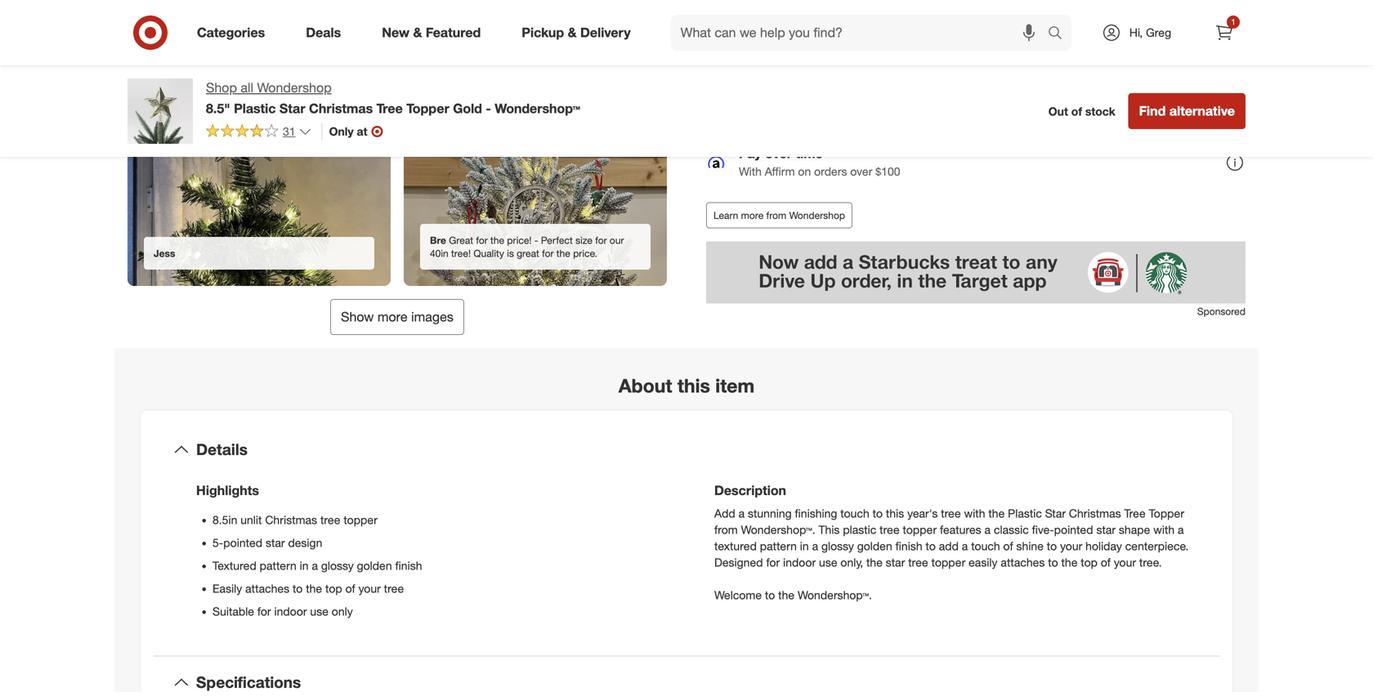 Task type: locate. For each thing, give the bounding box(es) containing it.
top
[[1081, 555, 1098, 570], [325, 581, 342, 596]]

topper left gold on the top left
[[406, 100, 449, 116]]

0 horizontal spatial golden
[[357, 559, 392, 573]]

1 vertical spatial your
[[1114, 555, 1136, 570]]

& for pickup
[[568, 25, 577, 41]]

add down description
[[714, 506, 735, 521]]

wondershop
[[257, 80, 332, 96], [789, 209, 845, 222]]

advertisement region
[[706, 242, 1246, 304]]

only,
[[841, 555, 863, 570]]

0 horizontal spatial touch
[[840, 506, 869, 521]]

1 vertical spatial wondershop
[[789, 209, 845, 222]]

christmas up holiday at the right bottom
[[1069, 506, 1121, 521]]

0 vertical spatial with
[[964, 506, 985, 521]]

0 vertical spatial this
[[677, 374, 710, 397]]

touch
[[840, 506, 869, 521], [971, 539, 1000, 553]]

0 horizontal spatial topper
[[406, 100, 449, 116]]

0 horizontal spatial &
[[413, 25, 422, 41]]

0 horizontal spatial item
[[715, 374, 755, 397]]

from inside button
[[766, 209, 787, 222]]

0 horizontal spatial -
[[486, 100, 491, 116]]

1 horizontal spatial your
[[1060, 539, 1082, 553]]

0 vertical spatial -
[[486, 100, 491, 116]]

easily attaches to the top of your tree
[[213, 581, 404, 596]]

star up five-
[[1045, 506, 1066, 521]]

christmas up 'design'
[[265, 513, 317, 527]]

top up only
[[325, 581, 342, 596]]

2 horizontal spatial your
[[1114, 555, 1136, 570]]

1 vertical spatial item
[[715, 374, 755, 397]]

finish
[[896, 539, 922, 553], [395, 559, 422, 573]]

of up only
[[345, 581, 355, 596]]

0 horizontal spatial finish
[[395, 559, 422, 573]]

easily
[[969, 555, 998, 570]]

eligible
[[739, 57, 781, 73]]

wondershop™.
[[741, 523, 815, 537], [798, 588, 872, 602]]

gold
[[453, 100, 482, 116]]

details
[[196, 440, 248, 459]]

a down description
[[739, 506, 745, 521]]

deals link
[[292, 15, 361, 51]]

0 horizontal spatial pointed
[[223, 536, 262, 550]]

suitable for indoor use only
[[213, 604, 353, 619]]

over left $100
[[850, 165, 872, 179]]

top inside the add a stunning finishing touch to this year's tree with the plastic star christmas tree topper from wondershop™. this plastic tree topper features a classic five-pointed star shape with a textured pattern in a glossy golden finish to add a touch of shine to your holiday centerpiece. designed for indoor use only, the star tree topper easily attaches to the top of your tree.
[[1081, 555, 1098, 570]]

topper up centerpiece.
[[1149, 506, 1184, 521]]

star inside the add a stunning finishing touch to this year's tree with the plastic star christmas tree topper from wondershop™. this plastic tree topper features a classic five-pointed star shape with a textured pattern in a glossy golden finish to add a touch of shine to your holiday centerpiece. designed for indoor use only, the star tree topper easily attaches to the top of your tree.
[[1045, 506, 1066, 521]]

1 horizontal spatial plastic
[[1008, 506, 1042, 521]]

0 horizontal spatial glossy
[[321, 559, 354, 573]]

0 vertical spatial indoor
[[783, 555, 816, 570]]

this
[[677, 374, 710, 397], [886, 506, 904, 521]]

item down 1 link
[[1219, 59, 1238, 71]]

- up the great
[[534, 234, 538, 246]]

1 vertical spatial star
[[1045, 506, 1066, 521]]

in down 'design'
[[300, 559, 309, 573]]

1 horizontal spatial star
[[1045, 506, 1066, 521]]

1 vertical spatial finish
[[395, 559, 422, 573]]

0 vertical spatial top
[[1081, 555, 1098, 570]]

0 horizontal spatial star
[[279, 100, 305, 116]]

1 horizontal spatial with
[[1153, 523, 1175, 537]]

0 horizontal spatial more
[[377, 309, 408, 325]]

0 horizontal spatial pattern
[[260, 559, 297, 573]]

1 horizontal spatial more
[[741, 209, 764, 222]]

indoor down easily attaches to the top of your tree
[[274, 604, 307, 619]]

1 horizontal spatial top
[[1081, 555, 1098, 570]]

- right gold on the top left
[[486, 100, 491, 116]]

1 vertical spatial plastic
[[1008, 506, 1042, 521]]

tree up 'features'
[[941, 506, 961, 521]]

the
[[490, 234, 504, 246], [556, 247, 570, 259], [988, 506, 1005, 521], [866, 555, 883, 570], [1061, 555, 1078, 570], [306, 581, 322, 596], [778, 588, 795, 602]]

1 horizontal spatial add
[[1199, 59, 1217, 71]]

wondershop™. down stunning
[[741, 523, 815, 537]]

0 vertical spatial attaches
[[1001, 555, 1045, 570]]

out of stock
[[1048, 104, 1115, 118]]

price!
[[507, 234, 532, 246]]

shine
[[1016, 539, 1044, 553]]

star
[[279, 100, 305, 116], [1045, 506, 1066, 521]]

wondershop up 31 at the top of the page
[[257, 80, 332, 96]]

pattern
[[760, 539, 797, 553], [260, 559, 297, 573]]

0 vertical spatial wondershop
[[257, 80, 332, 96]]

wondershop™. down only,
[[798, 588, 872, 602]]

1 horizontal spatial touch
[[971, 539, 1000, 553]]

star up 31 at the top of the page
[[279, 100, 305, 116]]

your left tree.
[[1114, 555, 1136, 570]]

star up holiday at the right bottom
[[1096, 523, 1116, 537]]

& right pickup
[[568, 25, 577, 41]]

pickup & delivery
[[522, 25, 631, 41]]

0 horizontal spatial indoor
[[274, 604, 307, 619]]

1 horizontal spatial indoor
[[783, 555, 816, 570]]

31 link
[[206, 123, 312, 142]]

1 vertical spatial this
[[886, 506, 904, 521]]

touch up plastic
[[840, 506, 869, 521]]

in down finishing
[[800, 539, 809, 553]]

1 vertical spatial attaches
[[245, 581, 289, 596]]

2 & from the left
[[568, 25, 577, 41]]

star right only,
[[886, 555, 905, 570]]

0 vertical spatial topper
[[406, 100, 449, 116]]

0 horizontal spatial over
[[765, 146, 792, 162]]

0 horizontal spatial from
[[714, 523, 738, 537]]

a right add
[[962, 539, 968, 553]]

0 vertical spatial star
[[279, 100, 305, 116]]

1 horizontal spatial use
[[819, 555, 837, 570]]

& inside pickup & delivery link
[[568, 25, 577, 41]]

wondershop inside shop all wondershop 8.5" plastic star christmas tree topper gold - wondershop™
[[257, 80, 332, 96]]

our
[[610, 234, 624, 246]]

1 horizontal spatial topper
[[1149, 506, 1184, 521]]

golden
[[857, 539, 892, 553], [357, 559, 392, 573]]

greg
[[1146, 25, 1171, 40]]

golden down plastic
[[857, 539, 892, 553]]

0 vertical spatial use
[[819, 555, 837, 570]]

0 horizontal spatial this
[[677, 374, 710, 397]]

wondershop inside learn more from wondershop button
[[789, 209, 845, 222]]

star left 'design'
[[266, 536, 285, 550]]

pickup
[[522, 25, 564, 41]]

more
[[741, 209, 764, 222], [377, 309, 408, 325]]

1 vertical spatial use
[[310, 604, 328, 619]]

tree
[[941, 506, 961, 521], [320, 513, 340, 527], [880, 523, 900, 537], [908, 555, 928, 570], [384, 581, 404, 596]]

31
[[283, 124, 296, 138]]

details button
[[154, 424, 1219, 476]]

0 horizontal spatial plastic
[[234, 100, 276, 116]]

alternative
[[1170, 103, 1235, 119]]

more inside image gallery element
[[377, 309, 408, 325]]

topper inside the add a stunning finishing touch to this year's tree with the plastic star christmas tree topper from wondershop™. this plastic tree topper features a classic five-pointed star shape with a textured pattern in a glossy golden finish to add a touch of shine to your holiday centerpiece. designed for indoor use only, the star tree topper easily attaches to the top of your tree.
[[1149, 506, 1184, 521]]

golden up easily attaches to the top of your tree
[[357, 559, 392, 573]]

of down classic
[[1003, 539, 1013, 553]]

your
[[1060, 539, 1082, 553], [1114, 555, 1136, 570], [358, 581, 381, 596]]

plastic down the all
[[234, 100, 276, 116]]

1 horizontal spatial tree
[[1124, 506, 1146, 521]]

photo from bre, 6 of 9 image
[[404, 23, 667, 286]]

for
[[785, 57, 800, 73], [476, 234, 488, 246], [595, 234, 607, 246], [542, 247, 554, 259], [766, 555, 780, 570], [257, 604, 271, 619]]

use left only
[[310, 604, 328, 619]]

christmas up only
[[309, 100, 373, 116]]

price.
[[573, 247, 597, 259]]

&
[[413, 25, 422, 41], [568, 25, 577, 41]]

star
[[1096, 523, 1116, 537], [266, 536, 285, 550], [886, 555, 905, 570]]

add down 1 link
[[1199, 59, 1217, 71]]

glossy down this
[[821, 539, 854, 553]]

over up affirm
[[765, 146, 792, 162]]

item up details dropdown button
[[715, 374, 755, 397]]

touch up easily
[[971, 539, 1000, 553]]

0 horizontal spatial your
[[358, 581, 381, 596]]

0 vertical spatial in
[[800, 539, 809, 553]]

& inside the new & featured link
[[413, 25, 422, 41]]

1 vertical spatial more
[[377, 309, 408, 325]]

shop all wondershop 8.5" plastic star christmas tree topper gold - wondershop™
[[206, 80, 580, 116]]

glossy up easily attaches to the top of your tree
[[321, 559, 354, 573]]

1 horizontal spatial wondershop
[[789, 209, 845, 222]]

images
[[411, 309, 454, 325]]

top down holiday at the right bottom
[[1081, 555, 1098, 570]]

more for from
[[741, 209, 764, 222]]

0 vertical spatial pattern
[[760, 539, 797, 553]]

0 horizontal spatial wondershop
[[257, 80, 332, 96]]

8.5in unlit christmas tree topper
[[213, 513, 378, 527]]

jess
[[154, 247, 175, 259]]

for right the suitable
[[257, 604, 271, 619]]

from down affirm
[[766, 209, 787, 222]]

0 vertical spatial from
[[766, 209, 787, 222]]

1
[[1231, 17, 1236, 27]]

a down finishing
[[812, 539, 818, 553]]

great
[[449, 234, 473, 246]]

1 horizontal spatial -
[[534, 234, 538, 246]]

0 vertical spatial golden
[[857, 539, 892, 553]]

1 vertical spatial with
[[1153, 523, 1175, 537]]

topper
[[406, 100, 449, 116], [1149, 506, 1184, 521]]

unlit
[[241, 513, 262, 527]]

use
[[819, 555, 837, 570], [310, 604, 328, 619]]

8.5in
[[213, 513, 237, 527]]

& right new
[[413, 25, 422, 41]]

great for the price! - perfect size for our 40in tree! quality is great for the price.
[[430, 234, 624, 259]]

more right show
[[377, 309, 408, 325]]

star inside shop all wondershop 8.5" plastic star christmas tree topper gold - wondershop™
[[279, 100, 305, 116]]

registries
[[804, 57, 858, 73]]

0 horizontal spatial use
[[310, 604, 328, 619]]

1 horizontal spatial this
[[886, 506, 904, 521]]

design
[[288, 536, 322, 550]]

0 horizontal spatial with
[[964, 506, 985, 521]]

1 horizontal spatial golden
[[857, 539, 892, 553]]

over
[[765, 146, 792, 162], [850, 165, 872, 179]]

this left the 'year's'
[[886, 506, 904, 521]]

tree
[[376, 100, 403, 116], [1124, 506, 1146, 521]]

0 vertical spatial more
[[741, 209, 764, 222]]

of
[[1071, 104, 1082, 118], [1003, 539, 1013, 553], [1101, 555, 1111, 570], [345, 581, 355, 596]]

1 horizontal spatial attaches
[[1001, 555, 1045, 570]]

0 vertical spatial add
[[1199, 59, 1217, 71]]

pointed up holiday at the right bottom
[[1054, 523, 1093, 537]]

attaches inside the add a stunning finishing touch to this year's tree with the plastic star christmas tree topper from wondershop™. this plastic tree topper features a classic five-pointed star shape with a textured pattern in a glossy golden finish to add a touch of shine to your holiday centerpiece. designed for indoor use only, the star tree topper easily attaches to the top of your tree.
[[1001, 555, 1045, 570]]

1 vertical spatial -
[[534, 234, 538, 246]]

indoor up the welcome to the wondershop™.
[[783, 555, 816, 570]]

1 horizontal spatial glossy
[[821, 539, 854, 553]]

1 vertical spatial add
[[714, 506, 735, 521]]

pattern down stunning
[[760, 539, 797, 553]]

plastic up classic
[[1008, 506, 1042, 521]]

plastic inside shop all wondershop 8.5" plastic star christmas tree topper gold - wondershop™
[[234, 100, 276, 116]]

tree down the 'year's'
[[908, 555, 928, 570]]

photo from jess, 5 of 9 image
[[128, 23, 391, 286]]

-
[[486, 100, 491, 116], [534, 234, 538, 246]]

0 vertical spatial wondershop™.
[[741, 523, 815, 537]]

only
[[329, 124, 354, 138]]

attaches
[[1001, 555, 1045, 570], [245, 581, 289, 596]]

1 vertical spatial in
[[300, 559, 309, 573]]

pointed down unlit
[[223, 536, 262, 550]]

about
[[619, 374, 672, 397]]

attaches up the suitable for indoor use only
[[245, 581, 289, 596]]

tree!
[[451, 247, 471, 259]]

0 horizontal spatial top
[[325, 581, 342, 596]]

with up centerpiece.
[[1153, 523, 1175, 537]]

wondershop™. inside the add a stunning finishing touch to this year's tree with the plastic star christmas tree topper from wondershop™. this plastic tree topper features a classic five-pointed star shape with a textured pattern in a glossy golden finish to add a touch of shine to your holiday centerpiece. designed for indoor use only, the star tree topper easily attaches to the top of your tree.
[[741, 523, 815, 537]]

from up textured
[[714, 523, 738, 537]]

add inside the add a stunning finishing touch to this year's tree with the plastic star christmas tree topper from wondershop™. this plastic tree topper features a classic five-pointed star shape with a textured pattern in a glossy golden finish to add a touch of shine to your holiday centerpiece. designed for indoor use only, the star tree topper easily attaches to the top of your tree.
[[714, 506, 735, 521]]

more right learn
[[741, 209, 764, 222]]

your left holiday at the right bottom
[[1060, 539, 1082, 553]]

0 horizontal spatial add
[[714, 506, 735, 521]]

indoor
[[783, 555, 816, 570], [274, 604, 307, 619]]

tree up 'design'
[[320, 513, 340, 527]]

attaches down shine
[[1001, 555, 1045, 570]]

1 vertical spatial tree
[[1124, 506, 1146, 521]]

1 horizontal spatial item
[[1219, 59, 1238, 71]]

0 vertical spatial plastic
[[234, 100, 276, 116]]

a up easily attaches to the top of your tree
[[312, 559, 318, 573]]

find
[[1139, 103, 1166, 119]]

only
[[332, 604, 353, 619]]

0 vertical spatial finish
[[896, 539, 922, 553]]

1 vertical spatial from
[[714, 523, 738, 537]]

1 horizontal spatial pattern
[[760, 539, 797, 553]]

1 & from the left
[[413, 25, 422, 41]]

wondershop down on
[[789, 209, 845, 222]]

add inside add item "button"
[[1199, 59, 1217, 71]]

shape
[[1119, 523, 1150, 537]]

1 horizontal spatial pointed
[[1054, 523, 1093, 537]]

for right designed
[[766, 555, 780, 570]]

pointed
[[1054, 523, 1093, 537], [223, 536, 262, 550]]

1 horizontal spatial finish
[[896, 539, 922, 553]]

tree right plastic
[[880, 523, 900, 537]]

pattern down 5-pointed star design
[[260, 559, 297, 573]]

1 horizontal spatial &
[[568, 25, 577, 41]]

great
[[517, 247, 539, 259]]

1 vertical spatial glossy
[[321, 559, 354, 573]]

0 vertical spatial item
[[1219, 59, 1238, 71]]

tree.
[[1139, 555, 1162, 570]]

add item button
[[1176, 52, 1246, 78]]

in inside the add a stunning finishing touch to this year's tree with the plastic star christmas tree topper from wondershop™. this plastic tree topper features a classic five-pointed star shape with a textured pattern in a glossy golden finish to add a touch of shine to your holiday centerpiece. designed for indoor use only, the star tree topper easily attaches to the top of your tree.
[[800, 539, 809, 553]]

year's
[[907, 506, 938, 521]]

tree inside the add a stunning finishing touch to this year's tree with the plastic star christmas tree topper from wondershop™. this plastic tree topper features a classic five-pointed star shape with a textured pattern in a glossy golden finish to add a touch of shine to your holiday centerpiece. designed for indoor use only, the star tree topper easily attaches to the top of your tree.
[[1124, 506, 1146, 521]]

0 vertical spatial touch
[[840, 506, 869, 521]]

0 horizontal spatial tree
[[376, 100, 403, 116]]

add for add a stunning finishing touch to this year's tree with the plastic star christmas tree topper from wondershop™. this plastic tree topper features a classic five-pointed star shape with a textured pattern in a glossy golden finish to add a touch of shine to your holiday centerpiece. designed for indoor use only, the star tree topper easily attaches to the top of your tree.
[[714, 506, 735, 521]]

1 horizontal spatial from
[[766, 209, 787, 222]]

for up quality
[[476, 234, 488, 246]]

with up 'features'
[[964, 506, 985, 521]]

this right about
[[677, 374, 710, 397]]

your down textured pattern in a glossy golden finish on the left of the page
[[358, 581, 381, 596]]

1 vertical spatial over
[[850, 165, 872, 179]]

use left only,
[[819, 555, 837, 570]]



Task type: vqa. For each thing, say whether or not it's contained in the screenshot.
YOU
no



Task type: describe. For each thing, give the bounding box(es) containing it.
add a stunning finishing touch to this year's tree with the plastic star christmas tree topper from wondershop™. this plastic tree topper features a classic five-pointed star shape with a textured pattern in a glossy golden finish to add a touch of shine to your holiday centerpiece. designed for indoor use only, the star tree topper easily attaches to the top of your tree.
[[714, 506, 1189, 570]]

featured
[[426, 25, 481, 41]]

topper inside shop all wondershop 8.5" plastic star christmas tree topper gold - wondershop™
[[406, 100, 449, 116]]

search
[[1040, 26, 1080, 42]]

topper down add
[[931, 555, 965, 570]]

8.5"
[[206, 100, 230, 116]]

of right out
[[1071, 104, 1082, 118]]

christmas inside the add a stunning finishing touch to this year's tree with the plastic star christmas tree topper from wondershop™. this plastic tree topper features a classic five-pointed star shape with a textured pattern in a glossy golden finish to add a touch of shine to your holiday centerpiece. designed for indoor use only, the star tree topper easily attaches to the top of your tree.
[[1069, 506, 1121, 521]]

1 horizontal spatial over
[[850, 165, 872, 179]]

search button
[[1040, 15, 1080, 54]]

textured pattern in a glossy golden finish
[[213, 559, 422, 573]]

item inside "button"
[[1219, 59, 1238, 71]]

use inside the add a stunning finishing touch to this year's tree with the plastic star christmas tree topper from wondershop™. this plastic tree topper features a classic five-pointed star shape with a textured pattern in a glossy golden finish to add a touch of shine to your holiday centerpiece. designed for indoor use only, the star tree topper easily attaches to the top of your tree.
[[819, 555, 837, 570]]

pattern inside the add a stunning finishing touch to this year's tree with the plastic star christmas tree topper from wondershop™. this plastic tree topper features a classic five-pointed star shape with a textured pattern in a glossy golden finish to add a touch of shine to your holiday centerpiece. designed for indoor use only, the star tree topper easily attaches to the top of your tree.
[[760, 539, 797, 553]]

only at
[[329, 124, 367, 138]]

learn more from wondershop button
[[706, 202, 852, 229]]

1 vertical spatial indoor
[[274, 604, 307, 619]]

perfect
[[541, 234, 573, 246]]

deals
[[306, 25, 341, 41]]

learn
[[714, 209, 738, 222]]

stunning
[[748, 506, 792, 521]]

indoor inside the add a stunning finishing touch to this year's tree with the plastic star christmas tree topper from wondershop™. this plastic tree topper features a classic five-pointed star shape with a textured pattern in a glossy golden finish to add a touch of shine to your holiday centerpiece. designed for indoor use only, the star tree topper easily attaches to the top of your tree.
[[783, 555, 816, 570]]

- inside the great for the price! - perfect size for our 40in tree! quality is great for the price.
[[534, 234, 538, 246]]

of down holiday at the right bottom
[[1101, 555, 1111, 570]]

a left classic
[[985, 523, 991, 537]]

pointed inside the add a stunning finishing touch to this year's tree with the plastic star christmas tree topper from wondershop™. this plastic tree topper features a classic five-pointed star shape with a textured pattern in a glossy golden finish to add a touch of shine to your holiday centerpiece. designed for indoor use only, the star tree topper easily attaches to the top of your tree.
[[1054, 523, 1093, 537]]

wondershop™
[[495, 100, 580, 116]]

topper up textured pattern in a glossy golden finish on the left of the page
[[344, 513, 378, 527]]

out
[[1048, 104, 1068, 118]]

for down perfect
[[542, 247, 554, 259]]

golden inside the add a stunning finishing touch to this year's tree with the plastic star christmas tree topper from wondershop™. this plastic tree topper features a classic five-pointed star shape with a textured pattern in a glossy golden finish to add a touch of shine to your holiday centerpiece. designed for indoor use only, the star tree topper easily attaches to the top of your tree.
[[857, 539, 892, 553]]

tree inside shop all wondershop 8.5" plastic star christmas tree topper gold - wondershop™
[[376, 100, 403, 116]]

0 horizontal spatial in
[[300, 559, 309, 573]]

What can we help you find? suggestions appear below search field
[[671, 15, 1052, 51]]

time
[[796, 146, 823, 162]]

1 vertical spatial golden
[[357, 559, 392, 573]]

welcome
[[714, 588, 762, 602]]

for left our on the left of page
[[595, 234, 607, 246]]

image gallery element
[[128, 0, 667, 335]]

show more images button
[[330, 299, 464, 335]]

pickup & delivery link
[[508, 15, 651, 51]]

more for images
[[377, 309, 408, 325]]

0 horizontal spatial star
[[266, 536, 285, 550]]

5-pointed star design
[[213, 536, 322, 550]]

& for new
[[413, 25, 422, 41]]

textured
[[213, 559, 256, 573]]

1 vertical spatial pattern
[[260, 559, 297, 573]]

affirm
[[765, 165, 795, 179]]

image of 8.5" plastic star christmas tree topper gold - wondershop™ image
[[128, 78, 193, 144]]

textured
[[714, 539, 757, 553]]

find alternative button
[[1129, 93, 1246, 129]]

christmas inside shop all wondershop 8.5" plastic star christmas tree topper gold - wondershop™
[[309, 100, 373, 116]]

a up centerpiece.
[[1178, 523, 1184, 537]]

classic
[[994, 523, 1029, 537]]

find alternative
[[1139, 103, 1235, 119]]

is
[[507, 247, 514, 259]]

plastic inside the add a stunning finishing touch to this year's tree with the plastic star christmas tree topper from wondershop™. this plastic tree topper features a classic five-pointed star shape with a textured pattern in a glossy golden finish to add a touch of shine to your holiday centerpiece. designed for indoor use only, the star tree topper easily attaches to the top of your tree.
[[1008, 506, 1042, 521]]

from inside the add a stunning finishing touch to this year's tree with the plastic star christmas tree topper from wondershop™. this plastic tree topper features a classic five-pointed star shape with a textured pattern in a glossy golden finish to add a touch of shine to your holiday centerpiece. designed for indoor use only, the star tree topper easily attaches to the top of your tree.
[[714, 523, 738, 537]]

finishing
[[795, 506, 837, 521]]

1 link
[[1206, 15, 1242, 51]]

show
[[341, 309, 374, 325]]

0 horizontal spatial attaches
[[245, 581, 289, 596]]

delivery
[[580, 25, 631, 41]]

finish inside the add a stunning finishing touch to this year's tree with the plastic star christmas tree topper from wondershop™. this plastic tree topper features a classic five-pointed star shape with a textured pattern in a glossy golden finish to add a touch of shine to your holiday centerpiece. designed for indoor use only, the star tree topper easily attaches to the top of your tree.
[[896, 539, 922, 553]]

centerpiece.
[[1125, 539, 1189, 553]]

five-
[[1032, 523, 1054, 537]]

size
[[576, 234, 593, 246]]

2 horizontal spatial star
[[1096, 523, 1116, 537]]

0 vertical spatial over
[[765, 146, 792, 162]]

highlights
[[196, 483, 259, 499]]

bre
[[430, 234, 446, 246]]

easily
[[213, 581, 242, 596]]

add item
[[1199, 59, 1238, 71]]

tree down textured pattern in a glossy golden finish on the left of the page
[[384, 581, 404, 596]]

1 vertical spatial top
[[325, 581, 342, 596]]

specifications
[[196, 673, 301, 692]]

1 horizontal spatial star
[[886, 555, 905, 570]]

plastic
[[843, 523, 876, 537]]

eligible for registries
[[739, 57, 858, 73]]

welcome to the wondershop™.
[[714, 588, 872, 602]]

for right "eligible"
[[785, 57, 800, 73]]

pay
[[739, 146, 762, 162]]

specifications button
[[154, 657, 1219, 692]]

1 vertical spatial touch
[[971, 539, 1000, 553]]

add
[[939, 539, 959, 553]]

topper down the 'year's'
[[903, 523, 937, 537]]

learn more from wondershop
[[714, 209, 845, 222]]

- inside shop all wondershop 8.5" plastic star christmas tree topper gold - wondershop™
[[486, 100, 491, 116]]

hi, greg
[[1130, 25, 1171, 40]]

0 vertical spatial your
[[1060, 539, 1082, 553]]

designed
[[714, 555, 763, 570]]

new & featured link
[[368, 15, 501, 51]]

2 vertical spatial your
[[358, 581, 381, 596]]

description
[[714, 483, 786, 499]]

sponsored
[[1197, 305, 1246, 318]]

with
[[739, 165, 762, 179]]

glossy inside the add a stunning finishing touch to this year's tree with the plastic star christmas tree topper from wondershop™. this plastic tree topper features a classic five-pointed star shape with a textured pattern in a glossy golden finish to add a touch of shine to your holiday centerpiece. designed for indoor use only, the star tree topper easily attaches to the top of your tree.
[[821, 539, 854, 553]]

add for add item
[[1199, 59, 1217, 71]]

5-
[[213, 536, 223, 550]]

for inside the add a stunning finishing touch to this year's tree with the plastic star christmas tree topper from wondershop™. this plastic tree topper features a classic five-pointed star shape with a textured pattern in a glossy golden finish to add a touch of shine to your holiday centerpiece. designed for indoor use only, the star tree topper easily attaches to the top of your tree.
[[766, 555, 780, 570]]

holiday
[[1086, 539, 1122, 553]]

new
[[382, 25, 410, 41]]

quality
[[474, 247, 504, 259]]

categories link
[[183, 15, 285, 51]]

40in
[[430, 247, 448, 259]]

shop
[[206, 80, 237, 96]]

1 vertical spatial wondershop™.
[[798, 588, 872, 602]]

orders
[[814, 165, 847, 179]]

this inside the add a stunning finishing touch to this year's tree with the plastic star christmas tree topper from wondershop™. this plastic tree topper features a classic five-pointed star shape with a textured pattern in a glossy golden finish to add a touch of shine to your holiday centerpiece. designed for indoor use only, the star tree topper easily attaches to the top of your tree.
[[886, 506, 904, 521]]

suitable
[[213, 604, 254, 619]]

all
[[241, 80, 253, 96]]

stock
[[1085, 104, 1115, 118]]

hi,
[[1130, 25, 1143, 40]]

categories
[[197, 25, 265, 41]]

$100
[[876, 165, 900, 179]]



